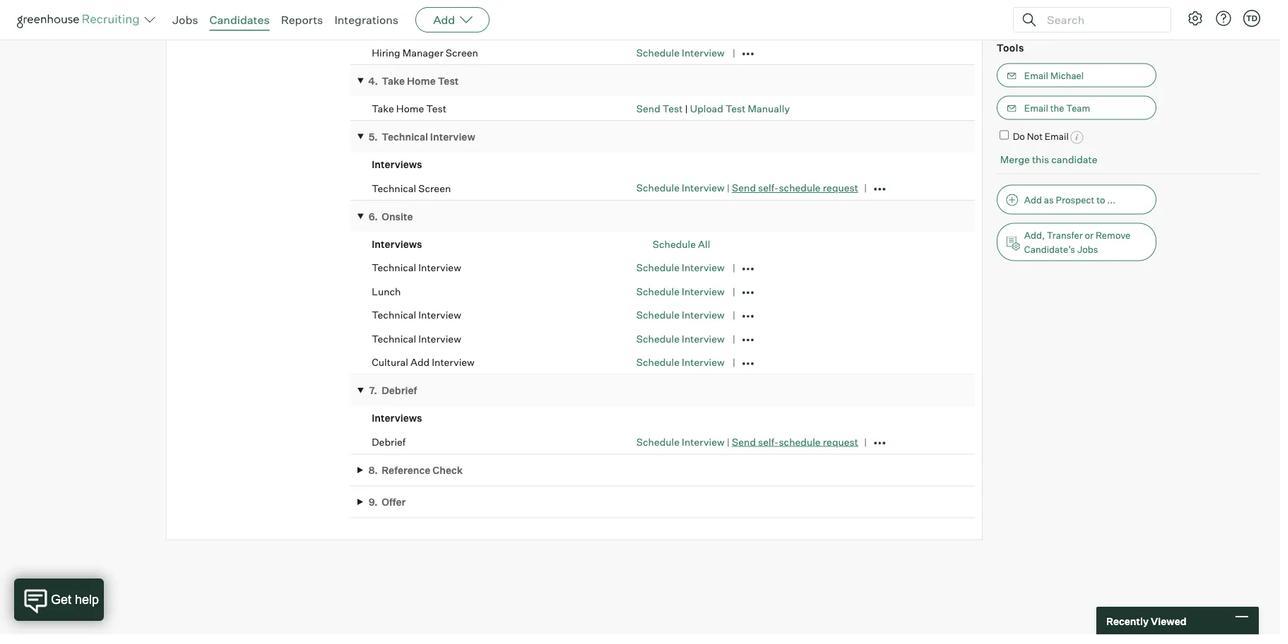 Task type: describe. For each thing, give the bounding box(es) containing it.
Search text field
[[1044, 10, 1158, 30]]

email for email the team
[[1024, 102, 1048, 113]]

td button
[[1241, 7, 1263, 30]]

configure image
[[1187, 10, 1204, 27]]

...
[[1107, 194, 1116, 205]]

2 vertical spatial email
[[1045, 130, 1069, 142]]

6 schedule interview link from the top
[[636, 332, 725, 345]]

6 schedule interview from the top
[[636, 356, 725, 369]]

self- for technical screen
[[758, 182, 779, 194]]

add for add
[[433, 13, 455, 27]]

technical up the "cultural"
[[372, 332, 416, 345]]

prospect
[[1056, 194, 1095, 205]]

6.
[[369, 210, 378, 223]]

technical screen
[[372, 182, 451, 194]]

1 vertical spatial home
[[396, 102, 424, 115]]

self- for debrief
[[758, 436, 779, 448]]

hiring manager screen
[[372, 46, 478, 59]]

4 schedule interview link from the top
[[636, 285, 725, 298]]

technical down take home test
[[382, 130, 428, 143]]

td
[[1246, 13, 1258, 23]]

upload
[[690, 102, 723, 115]]

email michael
[[1024, 70, 1084, 81]]

recruiter screen
[[372, 23, 449, 35]]

5.
[[369, 130, 378, 143]]

0 vertical spatial take
[[382, 75, 405, 87]]

remove
[[1096, 229, 1131, 240]]

integrations
[[334, 13, 399, 27]]

3 schedule interview from the top
[[636, 285, 725, 298]]

0 vertical spatial send
[[636, 102, 660, 115]]

schedule for fifth schedule interview link from the bottom
[[636, 285, 680, 298]]

cultural
[[372, 356, 408, 369]]

manager
[[403, 46, 444, 59]]

onsite
[[382, 210, 413, 223]]

upload test manually link
[[690, 102, 790, 115]]

5 schedule interview from the top
[[636, 332, 725, 345]]

schedule all link
[[653, 238, 710, 250]]

send self-schedule request link for technical screen
[[732, 182, 858, 194]]

send test | upload test manually
[[636, 102, 790, 115]]

schedule for debrief
[[779, 436, 821, 448]]

lunch
[[372, 285, 401, 298]]

technical up lunch
[[372, 261, 416, 274]]

4.
[[368, 75, 378, 87]]

not
[[1027, 130, 1043, 142]]

check
[[433, 464, 463, 476]]

3 schedule interview link from the top
[[636, 261, 725, 274]]

5. technical interview
[[369, 130, 475, 143]]

screen for recruiter screen
[[417, 23, 449, 35]]

7 schedule interview link from the top
[[636, 356, 725, 369]]

merge
[[1000, 153, 1030, 165]]

9. offer
[[369, 496, 406, 508]]

td button
[[1243, 10, 1260, 27]]

technical interview for 4th schedule interview link from the bottom of the page
[[372, 309, 461, 321]]

take home test
[[372, 102, 446, 115]]

schedule for technical screen
[[779, 182, 821, 194]]

send test link
[[636, 102, 683, 115]]

1 schedule interview from the top
[[636, 46, 725, 59]]

schedule for first schedule interview link from the top
[[636, 46, 680, 59]]

recently
[[1106, 615, 1149, 627]]

| for debrief
[[727, 436, 730, 448]]

add button
[[416, 7, 490, 32]]

schedule for schedule all 'link'
[[653, 238, 696, 250]]

cultural add interview
[[372, 356, 475, 369]]

0 vertical spatial jobs
[[172, 13, 198, 27]]

technical interview for sixth schedule interview link from the top
[[372, 332, 461, 345]]

email the team button
[[997, 96, 1156, 120]]

5 schedule interview link from the top
[[636, 309, 725, 321]]

schedule all
[[653, 238, 710, 250]]

Do Not Email checkbox
[[1000, 130, 1009, 140]]

schedule interview | send self-schedule request for technical screen
[[636, 182, 858, 194]]

schedule for third schedule interview link from the top of the page
[[636, 261, 680, 274]]

0 vertical spatial |
[[685, 102, 688, 115]]

schedule interview | send self-schedule request for debrief
[[636, 436, 858, 448]]

1 vertical spatial debrief
[[372, 436, 406, 448]]

reference
[[382, 464, 431, 476]]

jobs link
[[172, 13, 198, 27]]

or
[[1085, 229, 1094, 240]]

test right upload
[[726, 102, 746, 115]]

email for email michael
[[1024, 70, 1048, 81]]

6. onsite
[[369, 210, 413, 223]]

technical down lunch
[[372, 309, 416, 321]]

test left upload
[[663, 102, 683, 115]]

michael
[[1050, 70, 1084, 81]]



Task type: locate. For each thing, give the bounding box(es) containing it.
technical
[[382, 130, 428, 143], [372, 182, 416, 194], [372, 261, 416, 274], [372, 309, 416, 321], [372, 332, 416, 345]]

add inside button
[[1024, 194, 1042, 205]]

integrations link
[[334, 13, 399, 27]]

9.
[[369, 496, 378, 508]]

merge this candidate
[[1000, 153, 1098, 165]]

0 horizontal spatial add
[[410, 356, 430, 369]]

2 vertical spatial send
[[732, 436, 756, 448]]

2 request from the top
[[823, 436, 858, 448]]

4. take home test
[[368, 75, 459, 87]]

1 horizontal spatial add
[[433, 13, 455, 27]]

schedule for 4th schedule interview link from the bottom of the page
[[636, 309, 680, 321]]

as
[[1044, 194, 1054, 205]]

schedule for sixth schedule interview link from the top
[[636, 332, 680, 345]]

1 vertical spatial add
[[1024, 194, 1042, 205]]

7.
[[369, 384, 377, 397]]

1 vertical spatial jobs
[[1077, 243, 1098, 255]]

interviews
[[372, 158, 422, 170], [372, 238, 422, 250], [372, 412, 422, 424]]

1 vertical spatial take
[[372, 102, 394, 115]]

2 technical interview from the top
[[372, 309, 461, 321]]

1 vertical spatial schedule interview | send self-schedule request
[[636, 436, 858, 448]]

home down manager
[[407, 75, 436, 87]]

schedule
[[636, 46, 680, 59], [636, 182, 680, 194], [653, 238, 696, 250], [636, 261, 680, 274], [636, 285, 680, 298], [636, 309, 680, 321], [636, 332, 680, 345], [636, 356, 680, 369], [636, 436, 680, 448]]

schedule for second schedule interview link from the bottom
[[636, 356, 680, 369]]

8 schedule interview link from the top
[[636, 436, 725, 448]]

2 self- from the top
[[758, 436, 779, 448]]

0 horizontal spatial jobs
[[172, 13, 198, 27]]

|
[[685, 102, 688, 115], [727, 182, 730, 194], [727, 436, 730, 448]]

1 vertical spatial screen
[[446, 46, 478, 59]]

8. reference check
[[368, 464, 463, 476]]

hiring
[[372, 46, 400, 59]]

send for technical screen
[[732, 182, 756, 194]]

debrief right 7.
[[382, 384, 417, 397]]

team
[[1066, 102, 1090, 113]]

test up 5. technical interview
[[426, 102, 446, 115]]

0 vertical spatial email
[[1024, 70, 1048, 81]]

screen up the hiring manager screen
[[417, 23, 449, 35]]

1 vertical spatial request
[[823, 436, 858, 448]]

manually
[[748, 102, 790, 115]]

2 vertical spatial |
[[727, 436, 730, 448]]

0 vertical spatial send self-schedule request link
[[732, 182, 858, 194]]

4 schedule interview from the top
[[636, 309, 725, 321]]

add left as
[[1024, 194, 1042, 205]]

email left the
[[1024, 102, 1048, 113]]

1 self- from the top
[[758, 182, 779, 194]]

0 vertical spatial debrief
[[382, 384, 417, 397]]

viewed
[[1151, 615, 1187, 627]]

screen down the 'add' 'popup button'
[[446, 46, 478, 59]]

1 schedule interview | send self-schedule request from the top
[[636, 182, 858, 194]]

0 vertical spatial schedule interview | send self-schedule request
[[636, 182, 858, 194]]

test down the hiring manager screen
[[438, 75, 459, 87]]

1 vertical spatial interviews
[[372, 238, 422, 250]]

email left "michael"
[[1024, 70, 1048, 81]]

3 technical interview from the top
[[372, 332, 461, 345]]

email inside button
[[1024, 102, 1048, 113]]

0 vertical spatial interviews
[[372, 158, 422, 170]]

take
[[382, 75, 405, 87], [372, 102, 394, 115]]

tools
[[997, 42, 1024, 54]]

do not email
[[1013, 130, 1069, 142]]

home down 4. take home test
[[396, 102, 424, 115]]

email the team
[[1024, 102, 1090, 113]]

debrief
[[382, 384, 417, 397], [372, 436, 406, 448]]

technical up 6. onsite
[[372, 182, 416, 194]]

1 vertical spatial email
[[1024, 102, 1048, 113]]

1 interviews from the top
[[372, 158, 422, 170]]

0 vertical spatial schedule
[[779, 182, 821, 194]]

0 vertical spatial add
[[433, 13, 455, 27]]

email inside button
[[1024, 70, 1048, 81]]

reports link
[[281, 13, 323, 27]]

add as prospect to ... button
[[997, 185, 1156, 214]]

send self-schedule request link
[[732, 182, 858, 194], [732, 436, 858, 448]]

1 schedule from the top
[[779, 182, 821, 194]]

merge this candidate link
[[1000, 153, 1098, 165]]

add for add as prospect to ...
[[1024, 194, 1042, 205]]

1 request from the top
[[823, 182, 858, 194]]

2 vertical spatial screen
[[418, 182, 451, 194]]

technical interview up lunch
[[372, 261, 461, 274]]

1 vertical spatial send
[[732, 182, 756, 194]]

1 send self-schedule request link from the top
[[732, 182, 858, 194]]

screen down 5. technical interview
[[418, 182, 451, 194]]

technical interview for third schedule interview link from the top of the page
[[372, 261, 461, 274]]

interview
[[682, 46, 725, 59], [430, 130, 475, 143], [682, 182, 725, 194], [418, 261, 461, 274], [682, 261, 725, 274], [682, 285, 725, 298], [418, 309, 461, 321], [682, 309, 725, 321], [418, 332, 461, 345], [682, 332, 725, 345], [432, 356, 475, 369], [682, 356, 725, 369], [682, 436, 725, 448]]

2 interviews from the top
[[372, 238, 422, 250]]

send self-schedule request link for debrief
[[732, 436, 858, 448]]

1 horizontal spatial jobs
[[1077, 243, 1098, 255]]

1 technical interview from the top
[[372, 261, 461, 274]]

debrief up 8.
[[372, 436, 406, 448]]

2 schedule interview from the top
[[636, 261, 725, 274]]

interviews up technical screen
[[372, 158, 422, 170]]

interviews down onsite
[[372, 238, 422, 250]]

candidates
[[209, 13, 270, 27]]

technical interview
[[372, 261, 461, 274], [372, 309, 461, 321], [372, 332, 461, 345]]

request for technical screen
[[823, 182, 858, 194]]

add inside 'popup button'
[[433, 13, 455, 27]]

0 vertical spatial self-
[[758, 182, 779, 194]]

1 schedule interview link from the top
[[636, 46, 725, 59]]

transfer
[[1047, 229, 1083, 240]]

send for debrief
[[732, 436, 756, 448]]

2 horizontal spatial add
[[1024, 194, 1042, 205]]

the
[[1050, 102, 1064, 113]]

take down 4.
[[372, 102, 394, 115]]

| for technical screen
[[727, 182, 730, 194]]

2 send self-schedule request link from the top
[[732, 436, 858, 448]]

0 vertical spatial home
[[407, 75, 436, 87]]

technical interview up cultural add interview
[[372, 332, 461, 345]]

home
[[407, 75, 436, 87], [396, 102, 424, 115]]

jobs inside add, transfer or remove candidate's jobs
[[1077, 243, 1098, 255]]

email
[[1024, 70, 1048, 81], [1024, 102, 1048, 113], [1045, 130, 1069, 142]]

to
[[1097, 194, 1105, 205]]

2 schedule from the top
[[779, 436, 821, 448]]

jobs
[[172, 13, 198, 27], [1077, 243, 1098, 255]]

email right not
[[1045, 130, 1069, 142]]

add up the hiring manager screen
[[433, 13, 455, 27]]

2 schedule interview link from the top
[[636, 182, 725, 194]]

1 vertical spatial schedule
[[779, 436, 821, 448]]

add as prospect to ...
[[1024, 194, 1116, 205]]

send
[[636, 102, 660, 115], [732, 182, 756, 194], [732, 436, 756, 448]]

recruiter
[[372, 23, 415, 35]]

offer
[[382, 496, 406, 508]]

add right the "cultural"
[[410, 356, 430, 369]]

candidates link
[[209, 13, 270, 27]]

all
[[698, 238, 710, 250]]

2 vertical spatial interviews
[[372, 412, 422, 424]]

interviews down 7. debrief
[[372, 412, 422, 424]]

request
[[823, 182, 858, 194], [823, 436, 858, 448]]

add, transfer or remove candidate's jobs
[[1024, 229, 1131, 255]]

1 vertical spatial |
[[727, 182, 730, 194]]

0 vertical spatial screen
[[417, 23, 449, 35]]

jobs down or
[[1077, 243, 1098, 255]]

schedule interview link
[[636, 46, 725, 59], [636, 182, 725, 194], [636, 261, 725, 274], [636, 285, 725, 298], [636, 309, 725, 321], [636, 332, 725, 345], [636, 356, 725, 369], [636, 436, 725, 448]]

1 vertical spatial self-
[[758, 436, 779, 448]]

add, transfer or remove candidate's jobs button
[[997, 223, 1156, 261]]

recently viewed
[[1106, 615, 1187, 627]]

schedule
[[779, 182, 821, 194], [779, 436, 821, 448]]

2 vertical spatial add
[[410, 356, 430, 369]]

do
[[1013, 130, 1025, 142]]

schedule interview | send self-schedule request
[[636, 182, 858, 194], [636, 436, 858, 448]]

request for debrief
[[823, 436, 858, 448]]

8.
[[368, 464, 378, 476]]

screen
[[417, 23, 449, 35], [446, 46, 478, 59], [418, 182, 451, 194]]

2 schedule interview | send self-schedule request from the top
[[636, 436, 858, 448]]

test
[[438, 75, 459, 87], [426, 102, 446, 115], [663, 102, 683, 115], [726, 102, 746, 115]]

take right 4.
[[382, 75, 405, 87]]

3 interviews from the top
[[372, 412, 422, 424]]

add
[[433, 13, 455, 27], [1024, 194, 1042, 205], [410, 356, 430, 369]]

screen for technical screen
[[418, 182, 451, 194]]

candidate's
[[1024, 243, 1075, 255]]

0 vertical spatial technical interview
[[372, 261, 461, 274]]

jobs left 'candidates' on the left of page
[[172, 13, 198, 27]]

2 vertical spatial technical interview
[[372, 332, 461, 345]]

reports
[[281, 13, 323, 27]]

0 vertical spatial request
[[823, 182, 858, 194]]

greenhouse recruiting image
[[17, 11, 144, 28]]

technical interview down lunch
[[372, 309, 461, 321]]

email michael button
[[997, 63, 1156, 87]]

schedule interview
[[636, 46, 725, 59], [636, 261, 725, 274], [636, 285, 725, 298], [636, 309, 725, 321], [636, 332, 725, 345], [636, 356, 725, 369]]

candidate
[[1052, 153, 1098, 165]]

this
[[1032, 153, 1049, 165]]

7. debrief
[[369, 384, 417, 397]]

self-
[[758, 182, 779, 194], [758, 436, 779, 448]]

1 vertical spatial technical interview
[[372, 309, 461, 321]]

add,
[[1024, 229, 1045, 240]]

1 vertical spatial send self-schedule request link
[[732, 436, 858, 448]]



Task type: vqa. For each thing, say whether or not it's contained in the screenshot.
the left 'Add'
yes



